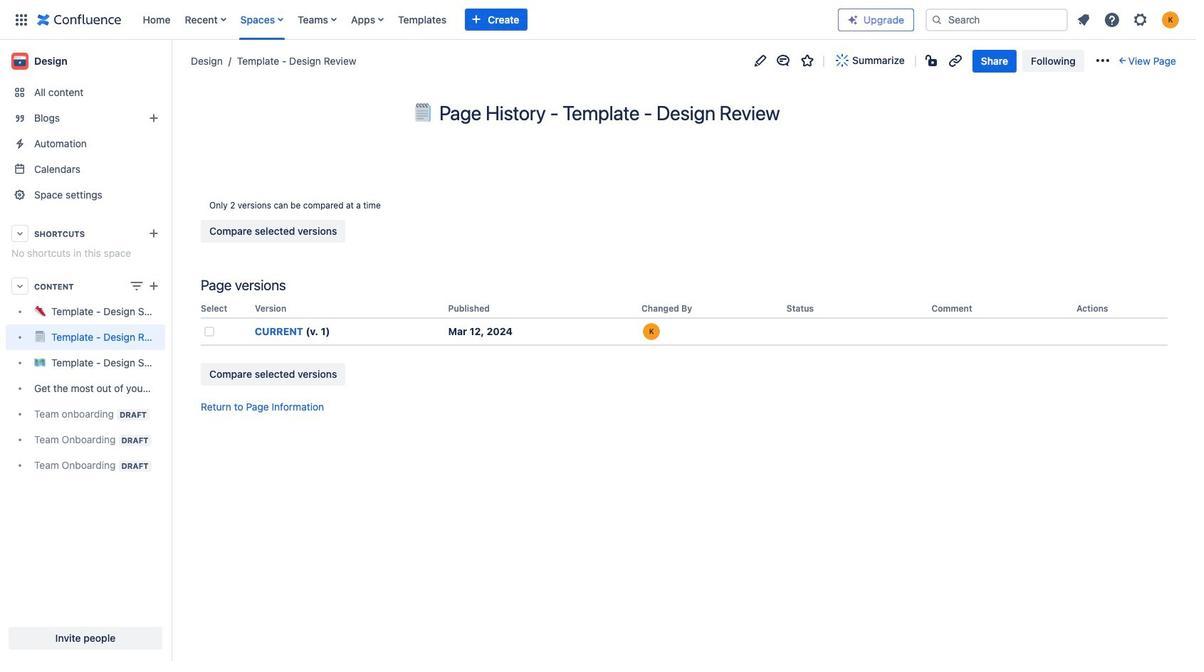 Task type: vqa. For each thing, say whether or not it's contained in the screenshot.
:face_with_monocle: icon
no



Task type: locate. For each thing, give the bounding box(es) containing it.
:notepad_spiral: image
[[414, 103, 432, 121]]

copy link image
[[947, 52, 964, 69]]

1 horizontal spatial list
[[1071, 7, 1187, 32]]

0 horizontal spatial list
[[136, 0, 838, 40]]

banner
[[0, 0, 1196, 40]]

Search field
[[925, 8, 1068, 31]]

no restrictions image
[[924, 52, 941, 69]]

star image
[[799, 52, 816, 69]]

:notepad_spiral: image
[[414, 103, 432, 121]]

appswitcher icon image
[[13, 11, 30, 28]]

notification icon image
[[1075, 11, 1092, 28]]

confluence image
[[37, 11, 121, 28], [37, 11, 121, 28]]

list for appswitcher icon
[[136, 0, 838, 40]]

list
[[136, 0, 838, 40], [1071, 7, 1187, 32]]

tree
[[6, 299, 165, 478]]

add shortcut image
[[145, 225, 162, 242]]

None search field
[[925, 8, 1068, 31]]



Task type: describe. For each thing, give the bounding box(es) containing it.
collapse sidebar image
[[155, 47, 187, 75]]

edit this page image
[[752, 52, 769, 69]]

create a blog image
[[145, 110, 162, 127]]

create image
[[145, 278, 162, 295]]

global element
[[9, 0, 838, 40]]

search image
[[931, 14, 943, 25]]

premium image
[[847, 14, 859, 25]]

help icon image
[[1103, 11, 1121, 28]]

more actions image
[[1094, 52, 1111, 69]]

your profile and preferences image
[[1162, 11, 1179, 28]]

tree inside space element
[[6, 299, 165, 478]]

change view image
[[128, 278, 145, 295]]

list for premium image
[[1071, 7, 1187, 32]]

kendallparks02 image
[[643, 323, 660, 340]]

space element
[[0, 40, 171, 661]]

settings icon image
[[1132, 11, 1149, 28]]



